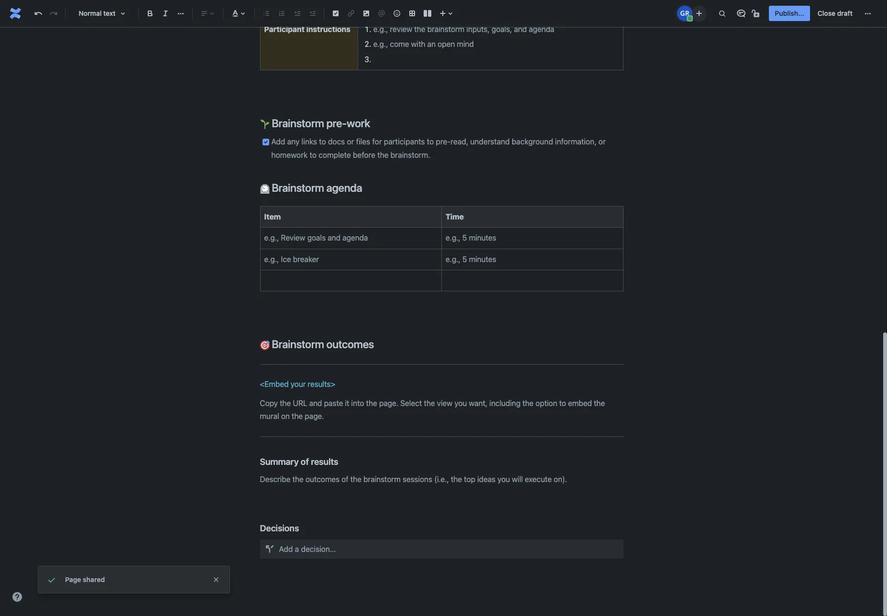 Task type: locate. For each thing, give the bounding box(es) containing it.
brainstorm agenda
[[270, 182, 363, 194]]

bold ⌘b image
[[145, 8, 156, 19]]

greg robinson image
[[678, 6, 693, 21]]

:seedling: image
[[260, 120, 270, 129], [260, 120, 270, 129]]

shared
[[83, 576, 105, 584]]

brainstorm left pre-
[[272, 117, 324, 130]]

1 vertical spatial brainstorm
[[272, 182, 324, 194]]

results>
[[308, 380, 336, 389]]

results
[[311, 457, 339, 467]]

1 brainstorm from the top
[[272, 117, 324, 130]]

add image, video, or file image
[[361, 8, 372, 19]]

table image
[[407, 8, 418, 19]]

redo ⌘⇧z image
[[48, 8, 59, 19]]

work
[[347, 117, 370, 130]]

publish... button
[[770, 6, 811, 21]]

brainstorm
[[272, 117, 324, 130], [272, 182, 324, 194], [272, 338, 324, 351]]

2 vertical spatial brainstorm
[[272, 338, 324, 351]]

indent tab image
[[307, 8, 318, 19]]

invite to edit image
[[694, 7, 706, 19]]

confluence image
[[8, 6, 23, 21]]

0 vertical spatial brainstorm
[[272, 117, 324, 130]]

normal text button
[[69, 3, 135, 24]]

no restrictions image
[[752, 8, 763, 19]]

page
[[65, 576, 81, 584]]

pre-
[[327, 117, 347, 130]]

publish...
[[776, 9, 805, 17]]

find and replace image
[[717, 8, 729, 19]]

2 brainstorm from the top
[[272, 182, 324, 194]]

brainstorm for agenda
[[272, 182, 324, 194]]

close
[[818, 9, 836, 17]]

Main content area, start typing to enter text. text field
[[254, 0, 630, 559]]

page shared
[[65, 576, 105, 584]]

:timer: image
[[260, 184, 270, 194]]

:dart: image
[[260, 341, 270, 350], [260, 341, 270, 350]]

decision image
[[262, 542, 277, 557]]

agenda
[[327, 182, 363, 194]]

instructions
[[307, 25, 351, 34]]

brainstorm pre-work
[[270, 117, 370, 130]]

item
[[264, 212, 281, 221]]

participant
[[264, 25, 305, 34]]

brainstorm up your in the bottom of the page
[[272, 338, 324, 351]]

draft
[[838, 9, 853, 17]]

3 brainstorm from the top
[[272, 338, 324, 351]]

decisions
[[260, 523, 299, 534]]

<embed your results>
[[260, 380, 336, 389]]

brainstorm right :timer: image
[[272, 182, 324, 194]]



Task type: vqa. For each thing, say whether or not it's contained in the screenshot.
The Give Feedback button
no



Task type: describe. For each thing, give the bounding box(es) containing it.
participant instructions
[[264, 25, 351, 34]]

normal
[[79, 9, 102, 17]]

more formatting image
[[175, 8, 187, 19]]

:timer: image
[[260, 184, 270, 194]]

comment icon image
[[736, 8, 748, 19]]

success image
[[46, 574, 57, 586]]

close draft button
[[813, 6, 859, 21]]

normal text
[[79, 9, 116, 17]]

of
[[301, 457, 309, 467]]

your
[[291, 380, 306, 389]]

text
[[103, 9, 116, 17]]

bullet list ⌘⇧8 image
[[261, 8, 272, 19]]

brainstorm for pre-
[[272, 117, 324, 130]]

dismiss image
[[213, 576, 220, 584]]

undo ⌘z image
[[33, 8, 44, 19]]

brainstorm for outcomes
[[272, 338, 324, 351]]

numbered list ⌘⇧7 image
[[276, 8, 288, 19]]

time
[[446, 212, 464, 221]]

italic ⌘i image
[[160, 8, 171, 19]]

help image
[[11, 592, 23, 603]]

more image
[[863, 8, 875, 19]]

outdent ⇧tab image
[[292, 8, 303, 19]]

outcomes
[[327, 338, 374, 351]]

summary of results
[[260, 457, 339, 467]]

close draft
[[818, 9, 853, 17]]

brainstorm outcomes
[[270, 338, 374, 351]]

<embed
[[260, 380, 289, 389]]

confluence image
[[8, 6, 23, 21]]

page shared alert
[[38, 567, 230, 594]]

summary
[[260, 457, 299, 467]]

mention image
[[376, 8, 388, 19]]

link image
[[346, 8, 357, 19]]

emoji image
[[392, 8, 403, 19]]

layouts image
[[422, 8, 434, 19]]

action item image
[[330, 8, 342, 19]]



